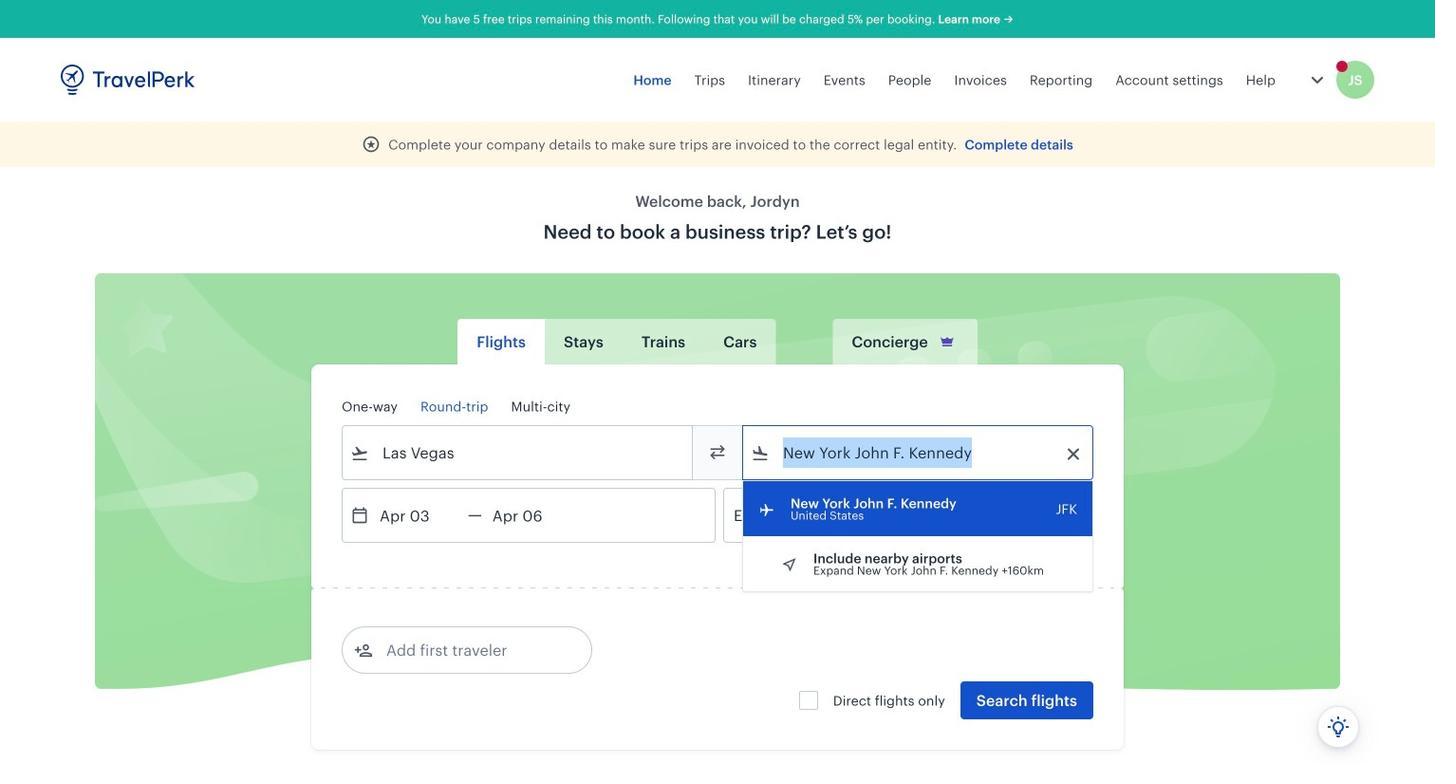 Task type: vqa. For each thing, say whether or not it's contained in the screenshot.
Calendar application
no



Task type: locate. For each thing, give the bounding box(es) containing it.
Depart text field
[[369, 489, 468, 542]]



Task type: describe. For each thing, give the bounding box(es) containing it.
Return text field
[[482, 489, 581, 542]]

To search field
[[770, 438, 1068, 468]]

Add first traveler search field
[[373, 635, 571, 666]]

From search field
[[369, 438, 667, 468]]



